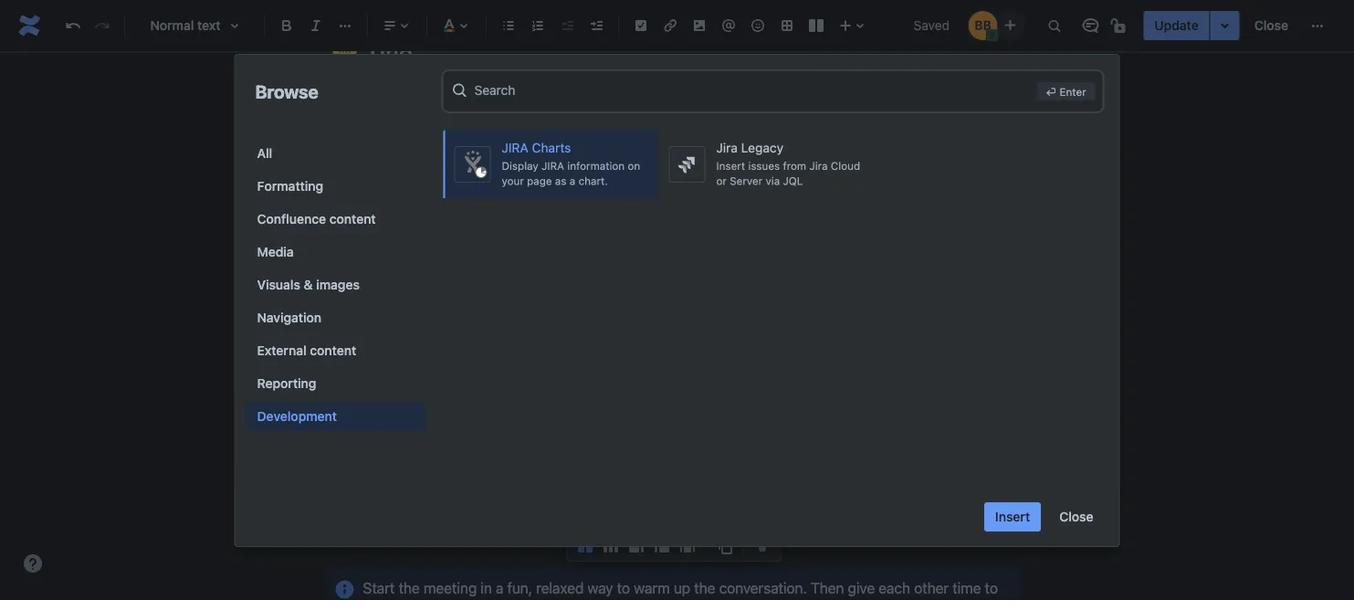 Task type: locate. For each thing, give the bounding box(es) containing it.
chart.
[[579, 174, 608, 187]]

start
[[363, 580, 395, 597]]

editor toolbar toolbar
[[567, 532, 781, 582]]

0 horizontal spatial meeting
[[424, 580, 477, 597]]

1 horizontal spatial insert
[[996, 509, 1031, 524]]

meeting type
[[335, 381, 427, 398]]

0 vertical spatial meeting
[[716, 119, 769, 137]]

jira
[[717, 140, 738, 155], [810, 160, 828, 172]]

jira up display
[[502, 140, 529, 155]]

server
[[730, 174, 763, 187]]

go wide image
[[1041, 476, 1063, 498]]

search field
[[475, 74, 1030, 106]]

0 horizontal spatial a
[[496, 580, 504, 597]]

⏎
[[1046, 85, 1057, 98]]

a
[[570, 174, 576, 187], [496, 580, 504, 597]]

&
[[304, 277, 313, 292]]

meeting up legacy
[[716, 119, 769, 137]]

1 vertical spatial a
[[496, 580, 504, 597]]

management
[[773, 119, 859, 137]]

insert
[[717, 160, 746, 172], [996, 509, 1031, 524]]

jql
[[783, 174, 804, 187]]

a right the as
[[570, 174, 576, 187]]

formatting button
[[246, 172, 425, 201]]

1 vertical spatial close button
[[1049, 503, 1105, 532]]

content down formatting button
[[330, 212, 376, 227]]

to
[[526, 119, 539, 137], [617, 580, 630, 597], [985, 580, 999, 597]]

confluence image
[[15, 11, 44, 40], [15, 11, 44, 40]]

insert button
[[985, 503, 1042, 532]]

two columns image
[[575, 536, 597, 558]]

browse dialog
[[235, 55, 1120, 546]]

italic ⌘i image
[[305, 15, 327, 37]]

to right way
[[617, 580, 630, 597]]

1 horizontal spatial a
[[570, 174, 576, 187]]

bold ⌘b image
[[276, 15, 298, 37]]

1 horizontal spatial to
[[617, 580, 630, 597]]

1 vertical spatial insert
[[996, 509, 1031, 524]]

1 vertical spatial content
[[310, 343, 356, 358]]

link image
[[660, 15, 682, 37]]

other
[[915, 580, 949, 597]]

right sidebar image
[[626, 536, 648, 558]]

1 horizontal spatial jira
[[542, 160, 565, 172]]

close inside browse dialog
[[1060, 509, 1094, 524]]

⏎ enter
[[1046, 85, 1087, 98]]

1 horizontal spatial jira
[[810, 160, 828, 172]]

content for confluence content
[[330, 212, 376, 227]]

close
[[1255, 18, 1289, 33], [1060, 509, 1094, 524]]

close right the adjust update settings icon
[[1255, 18, 1289, 33]]

close down go wide icon
[[1060, 509, 1094, 524]]

this template is brought to you by meetical, an online meeting management tool.
[[363, 119, 891, 137]]

enter
[[1060, 85, 1087, 98]]

adjust update settings image
[[1215, 15, 1237, 37]]

content
[[330, 212, 376, 227], [310, 343, 356, 358]]

development
[[257, 409, 337, 424]]

redo ⌘⇧z image
[[91, 15, 113, 37]]

images
[[316, 277, 360, 292]]

1 vertical spatial meeting
[[424, 580, 477, 597]]

to left you
[[526, 119, 539, 137]]

content down navigation button
[[310, 343, 356, 358]]

close button
[[1244, 11, 1300, 40], [1049, 503, 1105, 532]]

to right time
[[985, 580, 999, 597]]

numbered list ⌘⇧7 image
[[527, 15, 549, 37]]

external
[[257, 343, 307, 358]]

in
[[481, 580, 492, 597]]

0 vertical spatial close button
[[1244, 11, 1300, 40]]

1 horizontal spatial the
[[695, 580, 716, 597]]

insert inside button
[[996, 509, 1031, 524]]

visuals & images
[[257, 277, 360, 292]]

0 vertical spatial jira
[[502, 140, 529, 155]]

jira up the as
[[542, 160, 565, 172]]

close button down go wide icon
[[1049, 503, 1105, 532]]

jira
[[502, 140, 529, 155], [542, 160, 565, 172]]

meeting
[[716, 119, 769, 137], [424, 580, 477, 597]]

materials
[[335, 422, 400, 439]]

meeting left the "in"
[[424, 580, 477, 597]]

1 horizontal spatial close button
[[1244, 11, 1300, 40]]

charts
[[532, 140, 571, 155]]

0 horizontal spatial jira
[[717, 140, 738, 155]]

0 horizontal spatial insert
[[717, 160, 746, 172]]

0 vertical spatial a
[[570, 174, 576, 187]]

legacy
[[742, 140, 784, 155]]

tool.
[[862, 119, 891, 137]]

media
[[257, 244, 294, 259]]

up
[[674, 580, 691, 597]]

from
[[783, 160, 807, 172]]

jira up or
[[717, 140, 738, 155]]

0 horizontal spatial the
[[399, 580, 420, 597]]

media button
[[246, 238, 425, 267]]

1 vertical spatial jira
[[542, 160, 565, 172]]

the right up
[[695, 580, 716, 597]]

the right "start"
[[399, 580, 420, 597]]

start the meeting in a fun, relaxed way to warm up the conversation. then give each other time to
[[363, 580, 1002, 600]]

2 the from the left
[[695, 580, 716, 597]]

via
[[766, 174, 780, 187]]

update button
[[1144, 11, 1210, 40]]

way
[[588, 580, 614, 597]]

table image
[[777, 15, 799, 37]]

three columns with sidebars image
[[677, 536, 699, 558]]

0 horizontal spatial close
[[1060, 509, 1094, 524]]

visuals & images button
[[246, 270, 425, 300]]

0 vertical spatial jira
[[717, 140, 738, 155]]

bob builder image
[[969, 11, 998, 40]]

date
[[335, 219, 368, 236]]

relaxed
[[536, 580, 584, 597]]

the
[[399, 580, 420, 597], [695, 580, 716, 597]]

0 vertical spatial content
[[330, 212, 376, 227]]

a right the "in"
[[496, 580, 504, 597]]

0 vertical spatial insert
[[717, 160, 746, 172]]

1 horizontal spatial close
[[1255, 18, 1289, 33]]

this
[[363, 119, 391, 137]]

1 vertical spatial jira
[[810, 160, 828, 172]]

close button right the adjust update settings icon
[[1244, 11, 1300, 40]]

1 vertical spatial close
[[1060, 509, 1094, 524]]

0 horizontal spatial jira
[[502, 140, 529, 155]]

update
[[1155, 18, 1199, 33]]

external content button
[[246, 336, 425, 365]]

navigation button
[[246, 303, 425, 333]]

0 horizontal spatial close button
[[1049, 503, 1105, 532]]

then
[[811, 580, 845, 597]]

jira right from
[[810, 160, 828, 172]]

brought
[[470, 119, 522, 137]]

issues
[[749, 160, 780, 172]]



Task type: vqa. For each thing, say whether or not it's contained in the screenshot.
Three columns icon
yes



Task type: describe. For each thing, give the bounding box(es) containing it.
development button
[[246, 402, 425, 431]]

remove image
[[752, 536, 774, 558]]

bullet list ⌘⇧8 image
[[498, 15, 520, 37]]

confluence content button
[[246, 205, 425, 234]]

visuals
[[257, 277, 301, 292]]

location
[[335, 340, 395, 358]]

jira legacy insert issues from jira cloud or server via jql
[[717, 140, 861, 187]]

navigation
[[257, 310, 322, 325]]

saved
[[914, 18, 950, 33]]

0 horizontal spatial to
[[526, 119, 539, 137]]

mention image
[[718, 15, 740, 37]]

panel info image
[[334, 579, 356, 600]]

advanced search image
[[451, 81, 469, 100]]

information
[[568, 160, 625, 172]]

your
[[502, 174, 524, 187]]

0 vertical spatial close
[[1255, 18, 1289, 33]]

indent tab image
[[586, 15, 608, 37]]

type
[[395, 381, 427, 398]]

undo ⌘z image
[[62, 15, 84, 37]]

warm
[[634, 580, 670, 597]]

browse
[[255, 80, 319, 102]]

1 the from the left
[[399, 580, 420, 597]]

meetical,
[[590, 119, 649, 137]]

confluence content
[[257, 212, 376, 227]]

reporting
[[257, 376, 317, 391]]

reporting button
[[246, 369, 425, 398]]

external content
[[257, 343, 356, 358]]

template
[[395, 119, 452, 137]]

formatting
[[257, 179, 324, 194]]

insert inside jira legacy insert issues from jira cloud or server via jql
[[717, 160, 746, 172]]

an
[[653, 119, 669, 137]]

meeting
[[335, 381, 392, 398]]

all
[[257, 146, 273, 161]]

meeting inside start the meeting in a fun, relaxed way to warm up the conversation. then give each other time to
[[424, 580, 477, 597]]

2 horizontal spatial to
[[985, 580, 999, 597]]

display
[[502, 160, 539, 172]]

a inside start the meeting in a fun, relaxed way to warm up the conversation. then give each other time to
[[496, 580, 504, 597]]

editable content region
[[297, 0, 1066, 600]]

copy image
[[714, 536, 736, 558]]

add image, video, or file image
[[689, 15, 711, 37]]

Give this page a title text field
[[365, 39, 1021, 69]]

cloud
[[831, 160, 861, 172]]

give
[[848, 580, 875, 597]]

all button
[[246, 139, 425, 168]]

on
[[628, 160, 641, 172]]

as
[[555, 174, 567, 187]]

time
[[953, 580, 982, 597]]

or
[[717, 174, 727, 187]]

left sidebar image
[[651, 536, 673, 558]]

confluence
[[257, 212, 326, 227]]

Main content area, start typing to enter text. text field
[[316, 107, 1032, 600]]

fun,
[[507, 580, 533, 597]]

1 horizontal spatial meeting
[[716, 119, 769, 137]]

you
[[543, 119, 567, 137]]

three columns image
[[600, 536, 622, 558]]

is
[[456, 119, 467, 137]]

by
[[570, 119, 586, 137]]

layouts image
[[806, 15, 828, 37]]

each
[[879, 580, 911, 597]]

page
[[527, 174, 552, 187]]

a inside jira charts display jira information on your page as a chart.
[[570, 174, 576, 187]]

conversation.
[[720, 580, 808, 597]]

outdent ⇧tab image
[[556, 15, 578, 37]]

emoji image
[[747, 15, 769, 37]]

jira charts display jira information on your page as a chart.
[[502, 140, 641, 187]]

action item image
[[630, 15, 652, 37]]

online
[[673, 119, 712, 137]]

content for external content
[[310, 343, 356, 358]]



